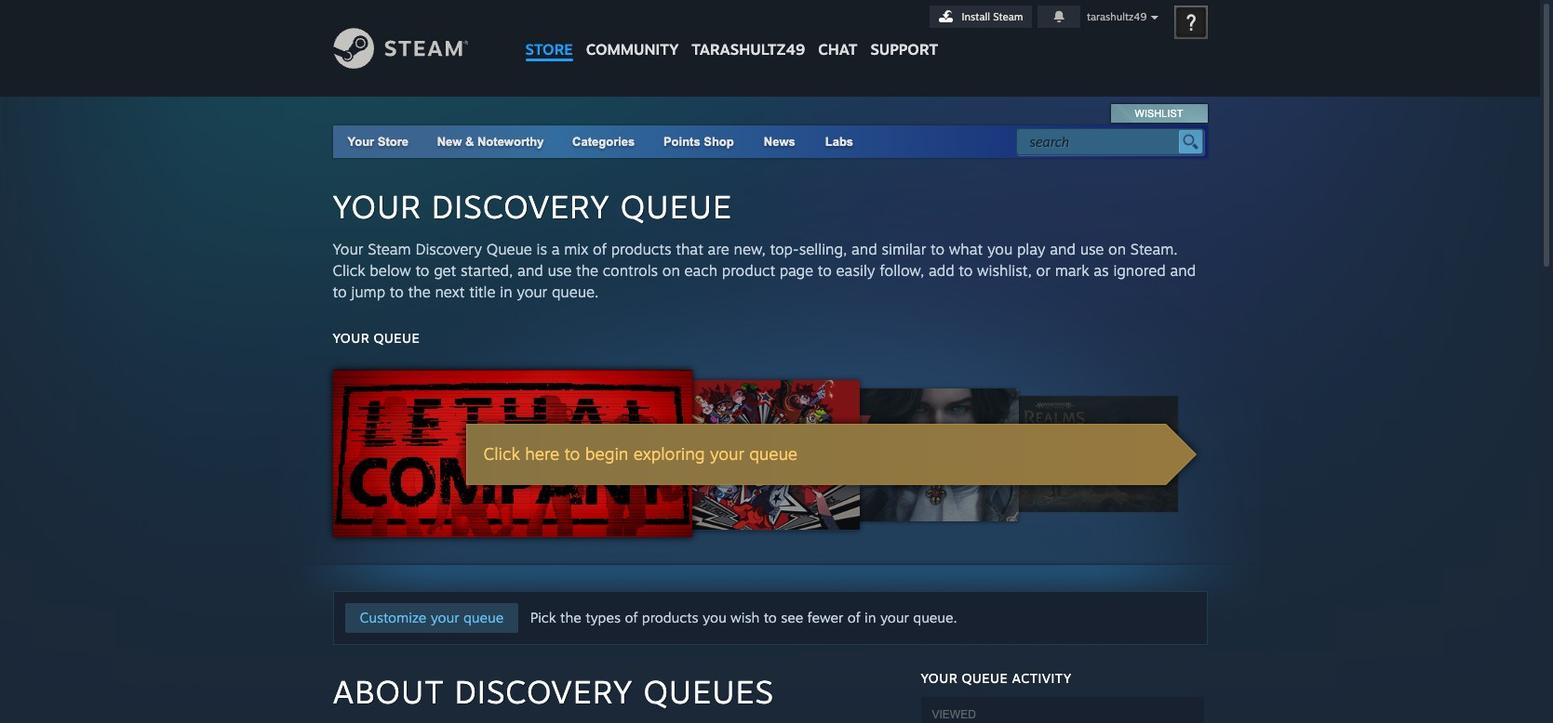 Task type: vqa. For each thing, say whether or not it's contained in the screenshot.
'follow,' in the top of the page
yes



Task type: describe. For each thing, give the bounding box(es) containing it.
1 vertical spatial the
[[408, 283, 431, 302]]

your for your queue activity
[[921, 671, 958, 687]]

are
[[708, 240, 729, 259]]

support link
[[864, 0, 945, 63]]

discovery for about
[[454, 673, 633, 712]]

product
[[722, 261, 775, 280]]

of inside your steam discovery queue is a mix of products that are new, top-selling, and similar to what you play and use on steam. click below to get started, and use the controls on each product page to easily follow, add to wishlist, or mark as ignored and to jump to the next title in your queue.
[[593, 240, 607, 259]]

steam for install
[[993, 10, 1023, 23]]

a
[[552, 240, 560, 259]]

wishlist link
[[1112, 104, 1206, 123]]

your for your store
[[348, 135, 374, 149]]

1 horizontal spatial in
[[865, 610, 876, 627]]

queue. inside your steam discovery queue is a mix of products that are new, top-selling, and similar to what you play and use on steam. click below to get started, and use the controls on each product page to easily follow, add to wishlist, or mark as ignored and to jump to the next title in your queue.
[[552, 283, 599, 302]]

wish
[[730, 610, 760, 627]]

1 horizontal spatial of
[[625, 610, 638, 627]]

easily
[[836, 261, 875, 280]]

pick
[[530, 610, 556, 627]]

play
[[1017, 240, 1045, 259]]

you inside your steam discovery queue is a mix of products that are new, top-selling, and similar to what you play and use on steam. click below to get started, and use the controls on each product page to easily follow, add to wishlist, or mark as ignored and to jump to the next title in your queue.
[[987, 240, 1013, 259]]

categories link
[[572, 135, 635, 149]]

to down what
[[959, 261, 973, 280]]

ignored
[[1113, 261, 1166, 280]]

your steam discovery queue is a mix of products that are new, top-selling, and similar to what you play and use on steam. click below to get started, and use the controls on each product page to easily follow, add to wishlist, or mark as ignored and to jump to the next title in your queue.
[[333, 240, 1196, 302]]

here
[[525, 444, 559, 464]]

1 vertical spatial products
[[642, 610, 699, 627]]

to up add
[[931, 240, 945, 259]]

store
[[378, 135, 409, 149]]

1 vertical spatial you
[[703, 610, 726, 627]]

2 horizontal spatial of
[[847, 610, 860, 627]]

points shop link
[[649, 126, 749, 158]]

support
[[871, 40, 938, 59]]

viewed
[[932, 709, 976, 722]]

customize
[[360, 610, 426, 627]]

wishlist
[[1135, 108, 1183, 119]]

install steam
[[962, 10, 1023, 23]]

get
[[434, 261, 456, 280]]

2 vertical spatial queue
[[962, 671, 1008, 687]]

queue inside your steam discovery queue is a mix of products that are new, top-selling, and similar to what you play and use on steam. click below to get started, and use the controls on each product page to easily follow, add to wishlist, or mark as ignored and to jump to the next title in your queue.
[[486, 240, 532, 259]]

to left jump
[[333, 283, 347, 302]]

to down below
[[390, 283, 404, 302]]

chat
[[818, 40, 857, 59]]

new
[[437, 135, 462, 149]]

steam.
[[1130, 240, 1178, 259]]

&
[[465, 135, 474, 149]]

and up mark
[[1050, 240, 1076, 259]]

search text field
[[1030, 130, 1174, 154]]

labs link
[[810, 126, 868, 158]]

points
[[663, 135, 700, 149]]

noteworthy
[[477, 135, 544, 149]]

1 horizontal spatial queue
[[463, 610, 504, 627]]

your right customize at the bottom left
[[431, 610, 459, 627]]

to right the "here"
[[564, 444, 580, 464]]

similar
[[882, 240, 926, 259]]

and up the easily
[[851, 240, 877, 259]]

install steam link
[[929, 6, 1032, 28]]

install
[[962, 10, 990, 23]]

1 vertical spatial queue
[[749, 444, 798, 464]]

as
[[1094, 261, 1109, 280]]

started,
[[461, 261, 513, 280]]

jump
[[351, 283, 385, 302]]

mark
[[1055, 261, 1089, 280]]

types
[[585, 610, 621, 627]]

your queue
[[333, 330, 420, 346]]



Task type: locate. For each thing, give the bounding box(es) containing it.
0 horizontal spatial tarashultz49
[[692, 40, 805, 59]]

to
[[931, 240, 945, 259], [415, 261, 429, 280], [818, 261, 832, 280], [959, 261, 973, 280], [333, 283, 347, 302], [390, 283, 404, 302], [564, 444, 580, 464], [764, 610, 777, 627]]

queues
[[643, 673, 774, 712]]

title
[[469, 283, 496, 302]]

steam inside install steam link
[[993, 10, 1023, 23]]

your for your queue
[[333, 330, 369, 346]]

products up controls
[[611, 240, 671, 259]]

steam right install
[[993, 10, 1023, 23]]

steam
[[993, 10, 1023, 23], [368, 240, 411, 259]]

products right types
[[642, 610, 699, 627]]

1 horizontal spatial steam
[[993, 10, 1023, 23]]

pick the types of products you wish to see fewer of in your queue.
[[530, 610, 957, 627]]

top-
[[770, 240, 799, 259]]

shop
[[704, 135, 734, 149]]

use
[[1080, 240, 1104, 259], [548, 261, 572, 280]]

0 vertical spatial queue
[[620, 187, 732, 226]]

discovery down pick
[[454, 673, 633, 712]]

your down is
[[517, 283, 547, 302]]

0 vertical spatial you
[[987, 240, 1013, 259]]

1 vertical spatial use
[[548, 261, 572, 280]]

use up as
[[1080, 240, 1104, 259]]

0 vertical spatial use
[[1080, 240, 1104, 259]]

0 horizontal spatial steam
[[368, 240, 411, 259]]

click here to begin exploring your queue
[[483, 444, 798, 464]]

0 vertical spatial queue.
[[552, 283, 599, 302]]

of right 'fewer'
[[847, 610, 860, 627]]

1 vertical spatial queue
[[486, 240, 532, 259]]

categories
[[572, 135, 635, 149]]

on
[[1108, 240, 1126, 259], [662, 261, 680, 280]]

1 vertical spatial queue.
[[913, 610, 957, 627]]

1 vertical spatial click
[[483, 444, 520, 464]]

queue up "viewed"
[[962, 671, 1008, 687]]

1 horizontal spatial queue.
[[913, 610, 957, 627]]

0 horizontal spatial on
[[662, 261, 680, 280]]

2 horizontal spatial queue
[[749, 444, 798, 464]]

store
[[525, 40, 573, 59]]

0 vertical spatial queue
[[374, 330, 420, 346]]

discovery inside your steam discovery queue is a mix of products that are new, top-selling, and similar to what you play and use on steam. click below to get started, and use the controls on each product page to easily follow, add to wishlist, or mark as ignored and to jump to the next title in your queue.
[[415, 240, 482, 259]]

in right 'fewer'
[[865, 610, 876, 627]]

you
[[987, 240, 1013, 259], [703, 610, 726, 627]]

queue
[[374, 330, 420, 346], [749, 444, 798, 464], [463, 610, 504, 627]]

click
[[333, 261, 365, 280], [483, 444, 520, 464]]

your left store
[[348, 135, 374, 149]]

wishlist,
[[977, 261, 1032, 280]]

0 horizontal spatial queue.
[[552, 283, 599, 302]]

0 horizontal spatial you
[[703, 610, 726, 627]]

news link
[[749, 126, 810, 158]]

you up wishlist,
[[987, 240, 1013, 259]]

points shop
[[663, 135, 734, 149]]

your down your store
[[333, 187, 421, 226]]

1 vertical spatial discovery
[[415, 240, 482, 259]]

news
[[764, 135, 795, 149]]

0 vertical spatial discovery
[[432, 187, 610, 226]]

steam up below
[[368, 240, 411, 259]]

the left next
[[408, 283, 431, 302]]

see
[[781, 610, 803, 627]]

the down mix
[[576, 261, 598, 280]]

about discovery queues
[[333, 673, 774, 712]]

begin
[[585, 444, 628, 464]]

0 vertical spatial the
[[576, 261, 598, 280]]

your discovery queue
[[333, 187, 732, 226]]

your inside your steam discovery queue is a mix of products that are new, top-selling, and similar to what you play and use on steam. click below to get started, and use the controls on each product page to easily follow, add to wishlist, or mark as ignored and to jump to the next title in your queue.
[[517, 283, 547, 302]]

1 horizontal spatial you
[[987, 240, 1013, 259]]

activity
[[1012, 671, 1072, 687]]

steam inside your steam discovery queue is a mix of products that are new, top-selling, and similar to what you play and use on steam. click below to get started, and use the controls on each product page to easily follow, add to wishlist, or mark as ignored and to jump to the next title in your queue.
[[368, 240, 411, 259]]

tarashultz49 link
[[685, 0, 812, 67]]

1 horizontal spatial tarashultz49
[[1087, 10, 1147, 23]]

your up jump
[[333, 240, 363, 259]]

0 horizontal spatial queue
[[374, 330, 420, 346]]

on up as
[[1108, 240, 1126, 259]]

next
[[435, 283, 465, 302]]

your up "viewed"
[[921, 671, 958, 687]]

of right types
[[625, 610, 638, 627]]

1 horizontal spatial on
[[1108, 240, 1126, 259]]

page
[[780, 261, 813, 280]]

queue. up 'your queue activity'
[[913, 610, 957, 627]]

to left get
[[415, 261, 429, 280]]

queue up started,
[[486, 240, 532, 259]]

queue
[[620, 187, 732, 226], [486, 240, 532, 259], [962, 671, 1008, 687]]

that
[[676, 240, 703, 259]]

products inside your steam discovery queue is a mix of products that are new, top-selling, and similar to what you play and use on steam. click below to get started, and use the controls on each product page to easily follow, add to wishlist, or mark as ignored and to jump to the next title in your queue.
[[611, 240, 671, 259]]

2 vertical spatial the
[[560, 610, 581, 627]]

click up jump
[[333, 261, 365, 280]]

about
[[333, 673, 444, 712]]

your for your steam discovery queue is a mix of products that are new, top-selling, and similar to what you play and use on steam. click below to get started, and use the controls on each product page to easily follow, add to wishlist, or mark as ignored and to jump to the next title in your queue.
[[333, 240, 363, 259]]

your
[[348, 135, 374, 149], [333, 187, 421, 226], [333, 240, 363, 259], [333, 330, 369, 346], [921, 671, 958, 687]]

or
[[1036, 261, 1051, 280]]

2 horizontal spatial queue
[[962, 671, 1008, 687]]

what
[[949, 240, 983, 259]]

community link
[[579, 0, 685, 67]]

1 vertical spatial on
[[662, 261, 680, 280]]

0 horizontal spatial click
[[333, 261, 365, 280]]

store link
[[519, 0, 579, 67]]

1 vertical spatial tarashultz49
[[692, 40, 805, 59]]

0 vertical spatial products
[[611, 240, 671, 259]]

queue.
[[552, 283, 599, 302], [913, 610, 957, 627]]

1 horizontal spatial click
[[483, 444, 520, 464]]

follow,
[[880, 261, 924, 280]]

0 vertical spatial click
[[333, 261, 365, 280]]

you left wish
[[703, 610, 726, 627]]

each
[[684, 261, 718, 280]]

tarashultz49
[[1087, 10, 1147, 23], [692, 40, 805, 59]]

0 horizontal spatial queue
[[486, 240, 532, 259]]

below
[[370, 261, 411, 280]]

2 vertical spatial queue
[[463, 610, 504, 627]]

0 vertical spatial tarashultz49
[[1087, 10, 1147, 23]]

new & noteworthy link
[[437, 135, 544, 149]]

to left see
[[764, 610, 777, 627]]

queue up that
[[620, 187, 732, 226]]

0 horizontal spatial of
[[593, 240, 607, 259]]

and down steam.
[[1170, 261, 1196, 280]]

to down the selling,
[[818, 261, 832, 280]]

new,
[[734, 240, 766, 259]]

and
[[851, 240, 877, 259], [1050, 240, 1076, 259], [517, 261, 543, 280], [1170, 261, 1196, 280]]

new & noteworthy
[[437, 135, 544, 149]]

your right 'fewer'
[[880, 610, 909, 627]]

your down jump
[[333, 330, 369, 346]]

1 horizontal spatial use
[[1080, 240, 1104, 259]]

click left the "here"
[[483, 444, 520, 464]]

your right exploring
[[710, 444, 744, 464]]

of right mix
[[593, 240, 607, 259]]

steam for your
[[368, 240, 411, 259]]

discovery
[[432, 187, 610, 226], [415, 240, 482, 259], [454, 673, 633, 712]]

discovery up is
[[432, 187, 610, 226]]

0 vertical spatial on
[[1108, 240, 1126, 259]]

0 vertical spatial in
[[500, 283, 512, 302]]

your inside your steam discovery queue is a mix of products that are new, top-selling, and similar to what you play and use on steam. click below to get started, and use the controls on each product page to easily follow, add to wishlist, or mark as ignored and to jump to the next title in your queue.
[[333, 240, 363, 259]]

your
[[517, 283, 547, 302], [710, 444, 744, 464], [431, 610, 459, 627], [880, 610, 909, 627]]

in inside your steam discovery queue is a mix of products that are new, top-selling, and similar to what you play and use on steam. click below to get started, and use the controls on each product page to easily follow, add to wishlist, or mark as ignored and to jump to the next title in your queue.
[[500, 283, 512, 302]]

2 vertical spatial discovery
[[454, 673, 633, 712]]

0 horizontal spatial in
[[500, 283, 512, 302]]

products
[[611, 240, 671, 259], [642, 610, 699, 627]]

labs
[[825, 135, 853, 149]]

click inside your steam discovery queue is a mix of products that are new, top-selling, and similar to what you play and use on steam. click below to get started, and use the controls on each product page to easily follow, add to wishlist, or mark as ignored and to jump to the next title in your queue.
[[333, 261, 365, 280]]

your queue activity
[[921, 671, 1072, 687]]

0 vertical spatial steam
[[993, 10, 1023, 23]]

discovery for your
[[432, 187, 610, 226]]

selling,
[[799, 240, 847, 259]]

your store link
[[348, 135, 409, 149]]

on down that
[[662, 261, 680, 280]]

controls
[[603, 261, 658, 280]]

mix
[[564, 240, 588, 259]]

the right pick
[[560, 610, 581, 627]]

use down a
[[548, 261, 572, 280]]

discovery up get
[[415, 240, 482, 259]]

1 horizontal spatial queue
[[620, 187, 732, 226]]

in
[[500, 283, 512, 302], [865, 610, 876, 627]]

the
[[576, 261, 598, 280], [408, 283, 431, 302], [560, 610, 581, 627]]

add
[[929, 261, 954, 280]]

your store
[[348, 135, 409, 149]]

community
[[586, 40, 679, 59]]

your for your discovery queue
[[333, 187, 421, 226]]

is
[[536, 240, 547, 259]]

1 vertical spatial steam
[[368, 240, 411, 259]]

0 horizontal spatial use
[[548, 261, 572, 280]]

exploring
[[633, 444, 705, 464]]

click here to begin exploring your queue link
[[333, 357, 1207, 538]]

queue. down mix
[[552, 283, 599, 302]]

and down is
[[517, 261, 543, 280]]

in right the title
[[500, 283, 512, 302]]

customize your queue
[[360, 610, 504, 627]]

of
[[593, 240, 607, 259], [625, 610, 638, 627], [847, 610, 860, 627]]

1 vertical spatial in
[[865, 610, 876, 627]]

fewer
[[807, 610, 843, 627]]

chat link
[[812, 0, 864, 63]]



